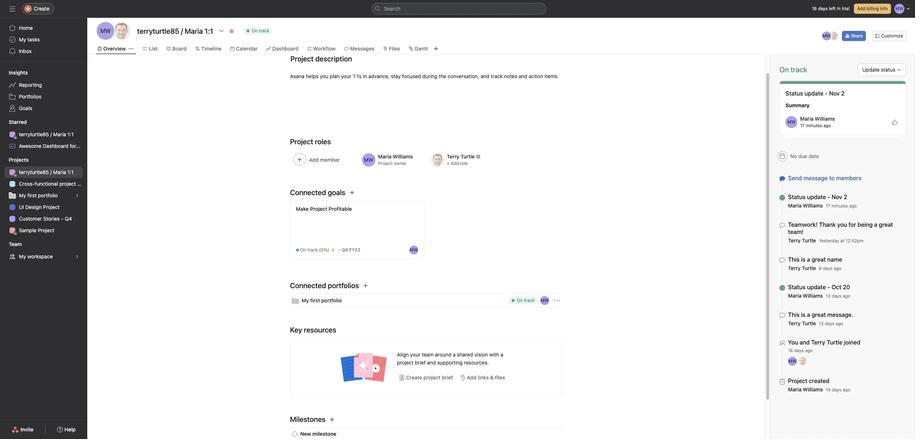 Task type: locate. For each thing, give the bounding box(es) containing it.
2 vertical spatial status
[[789, 284, 806, 291]]

terryturtle85 for cross-
[[19, 169, 49, 175]]

ago inside maria williams 17 minutes ago
[[824, 123, 832, 129]]

2
[[845, 194, 848, 201]]

yesterday
[[820, 238, 840, 244]]

status down this is a great name terry turtle 6 days ago
[[789, 284, 806, 291]]

and down team
[[427, 360, 436, 366]]

brief inside button
[[442, 375, 453, 381]]

turtle down this is a great message. button
[[803, 321, 817, 327]]

days
[[819, 6, 828, 11], [824, 266, 833, 272], [833, 294, 842, 299], [826, 321, 835, 327], [795, 348, 805, 354], [833, 388, 842, 393]]

and inside align your team around a shared vision with a project brief and supporting resources.
[[427, 360, 436, 366]]

1:1 inside the starred "element"
[[68, 131, 74, 138]]

is inside the this is a great message. terry turtle 13 days ago
[[802, 312, 806, 319]]

1:1
[[68, 131, 74, 138], [68, 169, 74, 175]]

terryturtle85 up awesome
[[19, 131, 49, 138]]

status for status update - nov 2 maria williams 17 minutes ago
[[789, 194, 806, 201]]

status inside status update - nov 2 maria williams 17 minutes ago
[[789, 194, 806, 201]]

0 vertical spatial on
[[252, 28, 258, 33]]

minutes inside status update - nov 2 maria williams 17 minutes ago
[[832, 203, 849, 209]]

terry inside the this is a great message. terry turtle 13 days ago
[[789, 321, 801, 327]]

search list box
[[372, 3, 547, 15]]

status for status update - nov 2
[[786, 90, 804, 97]]

maria williams link for oct
[[789, 293, 824, 299]]

- right the stories
[[61, 216, 63, 222]]

tt up the overview
[[118, 28, 125, 34]]

2 horizontal spatial project
[[424, 375, 441, 381]]

1 vertical spatial my first portfolio
[[302, 298, 342, 304]]

this down team!
[[789, 257, 800, 263]]

plan up "see details, my first portfolio" icon
[[77, 181, 87, 187]]

team button
[[0, 241, 22, 248]]

project inside maria williams project owner
[[378, 161, 393, 166]]

0 vertical spatial this
[[789, 257, 800, 263]]

0 horizontal spatial your
[[341, 73, 352, 79]]

1 vertical spatial in
[[363, 73, 367, 79]]

1:1 for for
[[68, 131, 74, 138]]

no due date button
[[775, 150, 823, 163]]

stories
[[43, 216, 60, 222]]

13 down this is a great message. button
[[820, 321, 824, 327]]

- inside status update - oct 20 maria williams 13 days ago
[[828, 284, 831, 291]]

status inside status update - oct 20 maria williams 13 days ago
[[789, 284, 806, 291]]

calendar
[[236, 46, 258, 52]]

a right the being
[[875, 222, 878, 228]]

turtle
[[803, 238, 817, 244], [803, 265, 817, 272], [803, 321, 817, 327], [828, 340, 843, 346]]

1 horizontal spatial 17
[[827, 203, 831, 209]]

terryturtle85 / maria 1:1 link for functional
[[4, 167, 83, 178]]

1:1 up the cross-functional project plan
[[68, 169, 74, 175]]

2 vertical spatial add
[[467, 375, 477, 381]]

terryturtle85 / maria 1:1 inside projects element
[[19, 169, 74, 175]]

0 horizontal spatial you
[[320, 73, 329, 79]]

update up summary
[[805, 90, 824, 97]]

0 horizontal spatial dashboard
[[43, 143, 68, 149]]

16
[[813, 6, 818, 11]]

13 inside status update - oct 20 maria williams 13 days ago
[[827, 294, 831, 299]]

files
[[389, 46, 400, 52]]

status down send
[[789, 194, 806, 201]]

1 horizontal spatial for
[[849, 222, 857, 228]]

add left "links"
[[467, 375, 477, 381]]

ago
[[824, 123, 832, 129], [850, 203, 858, 209], [835, 266, 842, 272], [843, 294, 851, 299], [837, 321, 844, 327], [806, 348, 813, 354], [844, 388, 851, 393]]

1 horizontal spatial minutes
[[832, 203, 849, 209]]

terry down the this is a great message. terry turtle 13 days ago at bottom right
[[812, 340, 826, 346]]

1 vertical spatial this
[[789, 312, 800, 319]]

you right 'thank'
[[838, 222, 848, 228]]

starred element
[[0, 116, 106, 154]]

1 vertical spatial update
[[808, 194, 827, 201]]

in
[[838, 6, 841, 11], [363, 73, 367, 79]]

portfolios
[[19, 94, 41, 100]]

is down status update - oct 20 maria williams 13 days ago on the right of page
[[802, 312, 806, 319]]

a inside teamwork! thank you for being a great team! terry turtle yesterday at 12:52pm
[[875, 222, 878, 228]]

my first portfolio
[[19, 193, 58, 199], [302, 298, 342, 304]]

reporting
[[19, 82, 42, 88]]

0 horizontal spatial minutes
[[807, 123, 823, 129]]

2 this from the top
[[789, 312, 800, 319]]

2 / from the top
[[50, 169, 52, 175]]

customer
[[19, 216, 42, 222]]

1 horizontal spatial add
[[467, 375, 477, 381]]

williams inside status update - oct 20 maria williams 13 days ago
[[804, 293, 824, 299]]

0 horizontal spatial in
[[363, 73, 367, 79]]

1 vertical spatial dashboard
[[43, 143, 68, 149]]

1 horizontal spatial 13
[[827, 294, 831, 299]]

1 terry turtle link from the top
[[789, 238, 817, 244]]

1 this from the top
[[789, 257, 800, 263]]

1 vertical spatial terryturtle85
[[19, 169, 49, 175]]

no
[[791, 153, 798, 159]]

plan for project
[[77, 181, 87, 187]]

- for nov 2
[[826, 90, 828, 97]]

dashboard right awesome
[[43, 143, 68, 149]]

1 vertical spatial add
[[451, 161, 459, 166]]

/ inside projects element
[[50, 169, 52, 175]]

project inside button
[[424, 375, 441, 381]]

0 vertical spatial create
[[34, 5, 49, 12]]

global element
[[0, 18, 87, 62]]

0 horizontal spatial portfolio
[[38, 193, 58, 199]]

2 vertical spatial great
[[812, 312, 827, 319]]

see details, my workspace image
[[75, 255, 79, 259]]

0 vertical spatial minutes
[[807, 123, 823, 129]]

1 horizontal spatial project
[[397, 360, 414, 366]]

my first portfolio up ui design project at the left of page
[[19, 193, 58, 199]]

ui design project
[[19, 204, 60, 210]]

2 terryturtle85 / maria 1:1 link from the top
[[4, 167, 83, 178]]

add milestone image
[[329, 417, 335, 423]]

terry inside this is a great name terry turtle 6 days ago
[[789, 265, 801, 272]]

q4 right the stories
[[65, 216, 72, 222]]

inbox link
[[4, 46, 83, 57]]

plan inside projects element
[[77, 181, 87, 187]]

on left mw button
[[517, 298, 523, 304]]

/ up awesome dashboard for new project link
[[50, 131, 52, 138]]

great up "6" in the bottom right of the page
[[812, 257, 827, 263]]

1 horizontal spatial create
[[406, 375, 423, 381]]

13 down the status update - oct 20 button
[[827, 294, 831, 299]]

my inside my workspace "link"
[[19, 254, 26, 260]]

notes
[[505, 73, 518, 79]]

terryturtle85 inside projects element
[[19, 169, 49, 175]]

create inside button
[[406, 375, 423, 381]]

1 vertical spatial first
[[311, 298, 320, 304]]

terry inside teamwork! thank you for being a great team! terry turtle yesterday at 12:52pm
[[789, 238, 801, 244]]

turtle down team!
[[803, 238, 817, 244]]

great inside the this is a great message. terry turtle 13 days ago
[[812, 312, 827, 319]]

update
[[805, 90, 824, 97], [808, 194, 827, 201], [808, 284, 827, 291]]

is inside this is a great name terry turtle 6 days ago
[[802, 257, 806, 263]]

sample project link
[[4, 225, 83, 237]]

hide sidebar image
[[9, 6, 15, 12]]

teamwork! thank you for being a great team! button
[[789, 221, 907, 236]]

great for message.
[[812, 312, 827, 319]]

0 vertical spatial q4
[[65, 216, 72, 222]]

/ for functional
[[50, 169, 52, 175]]

is for this is a great name
[[802, 257, 806, 263]]

status update - nov 2 maria williams 17 minutes ago
[[789, 194, 858, 209]]

this is a great message. terry turtle 13 days ago
[[789, 312, 854, 327]]

terry turtle
[[447, 154, 475, 160]]

and right you
[[800, 340, 811, 346]]

/
[[50, 131, 52, 138], [50, 169, 52, 175]]

create down align
[[406, 375, 423, 381]]

is for this is a great message.
[[802, 312, 806, 319]]

update down "message"
[[808, 194, 827, 201]]

2 horizontal spatial add
[[858, 6, 866, 11]]

maria williams link down 'status update - nov 2' button
[[789, 203, 824, 209]]

links
[[478, 375, 489, 381]]

0 horizontal spatial on track
[[252, 28, 270, 33]]

1:1 up 'awesome dashboard for new project' at top
[[68, 131, 74, 138]]

williams down 'status update - nov 2' button
[[804, 203, 824, 209]]

1 vertical spatial portfolio
[[322, 298, 342, 304]]

maria williams link down summary
[[801, 116, 836, 122]]

17 down 'status update - nov 2' button
[[827, 203, 831, 209]]

milestone
[[313, 431, 337, 438]]

you
[[320, 73, 329, 79], [838, 222, 848, 228]]

supporting
[[438, 360, 463, 366]]

tasks
[[27, 36, 40, 43]]

1 vertical spatial you
[[838, 222, 848, 228]]

1 vertical spatial 14
[[827, 388, 831, 393]]

0 vertical spatial is
[[802, 257, 806, 263]]

workspace
[[27, 254, 53, 260]]

nov 2
[[830, 90, 845, 97]]

terry turtle link down team!
[[789, 238, 817, 244]]

ago inside status update - nov 2 maria williams 17 minutes ago
[[850, 203, 858, 209]]

2 terry turtle link from the top
[[789, 265, 817, 272]]

in right 1:1s
[[363, 73, 367, 79]]

0 horizontal spatial first
[[27, 193, 37, 199]]

16 days left in trial
[[813, 6, 850, 11]]

0 vertical spatial new
[[78, 143, 88, 149]]

project created maria williams 14 days ago
[[789, 378, 851, 393]]

13
[[827, 294, 831, 299], [820, 321, 824, 327]]

being
[[858, 222, 874, 228]]

my first portfolio down connected portfolios
[[302, 298, 342, 304]]

- left the nov 2
[[826, 90, 828, 97]]

2 1:1 from the top
[[68, 169, 74, 175]]

terryturtle85 / maria 1:1 link up awesome
[[4, 129, 83, 141]]

1 horizontal spatial on track
[[517, 298, 535, 304]]

1 horizontal spatial you
[[838, 222, 848, 228]]

0 vertical spatial plan
[[330, 73, 340, 79]]

status up summary
[[786, 90, 804, 97]]

None text field
[[135, 24, 215, 37]]

action
[[529, 73, 544, 79]]

maria inside status update - oct 20 maria williams 13 days ago
[[789, 293, 802, 299]]

my down team
[[19, 254, 26, 260]]

add inside button
[[858, 6, 866, 11]]

portfolio down connected portfolios
[[322, 298, 342, 304]]

0 vertical spatial 1:1
[[68, 131, 74, 138]]

great for name
[[812, 257, 827, 263]]

0 horizontal spatial project
[[59, 181, 76, 187]]

0 horizontal spatial new
[[78, 143, 88, 149]]

message
[[804, 175, 829, 182]]

turtle inside you and terry turtle joined 14 days ago
[[828, 340, 843, 346]]

1 1:1 from the top
[[68, 131, 74, 138]]

2 vertical spatial update
[[808, 284, 827, 291]]

14
[[789, 348, 794, 354], [827, 388, 831, 393]]

project for maria williams project owner
[[378, 161, 393, 166]]

add links & files button
[[458, 372, 507, 385]]

customer stories - q4
[[19, 216, 72, 222]]

/ inside the starred "element"
[[50, 131, 52, 138]]

first down connected portfolios
[[311, 298, 320, 304]]

add for add links & files
[[467, 375, 477, 381]]

on left (0%)
[[301, 248, 306, 253]]

terry turtle link for team!
[[789, 238, 817, 244]]

2 vertical spatial project
[[424, 375, 441, 381]]

0 vertical spatial dashboard
[[272, 46, 299, 52]]

0 horizontal spatial 13
[[820, 321, 824, 327]]

1:1 inside projects element
[[68, 169, 74, 175]]

ago inside status update - oct 20 maria williams 13 days ago
[[843, 294, 851, 299]]

1 / from the top
[[50, 131, 52, 138]]

to
[[830, 175, 835, 182]]

1 horizontal spatial your
[[411, 352, 421, 358]]

1 terryturtle85 from the top
[[19, 131, 49, 138]]

advance,
[[369, 73, 390, 79]]

inbox
[[19, 48, 32, 54]]

- inside status update - nov 2 maria williams 17 minutes ago
[[828, 194, 831, 201]]

turtle left joined
[[828, 340, 843, 346]]

teamwork! thank you for being a great team! terry turtle yesterday at 12:52pm
[[789, 222, 894, 244]]

my up ui
[[19, 193, 26, 199]]

1 vertical spatial is
[[802, 312, 806, 319]]

turtle down the this is a great name button
[[803, 265, 817, 272]]

this inside the this is a great message. terry turtle 13 days ago
[[789, 312, 800, 319]]

3 terry turtle link from the top
[[789, 321, 817, 327]]

2 terryturtle85 from the top
[[19, 169, 49, 175]]

1 vertical spatial brief
[[442, 375, 453, 381]]

on up calendar at left
[[252, 28, 258, 33]]

create
[[34, 5, 49, 12], [406, 375, 423, 381]]

williams inside maria williams 17 minutes ago
[[816, 116, 836, 122]]

turtle inside teamwork! thank you for being a great team! terry turtle yesterday at 12:52pm
[[803, 238, 817, 244]]

this for this is a great name
[[789, 257, 800, 263]]

0 vertical spatial on track
[[252, 28, 270, 33]]

1 is from the top
[[802, 257, 806, 263]]

0 vertical spatial in
[[838, 6, 841, 11]]

- left oct
[[828, 284, 831, 291]]

functional
[[35, 181, 58, 187]]

cross-
[[19, 181, 35, 187]]

timeline link
[[195, 45, 222, 53]]

1 vertical spatial for
[[849, 222, 857, 228]]

profitable
[[329, 206, 352, 212]]

-
[[826, 90, 828, 97], [828, 194, 831, 201], [61, 216, 63, 222], [828, 284, 831, 291]]

0 horizontal spatial create
[[34, 5, 49, 12]]

maria
[[801, 116, 814, 122], [53, 131, 66, 138], [53, 169, 66, 175], [789, 203, 802, 209], [789, 293, 802, 299], [789, 387, 802, 393]]

maria williams link
[[801, 116, 836, 122], [789, 203, 824, 209], [789, 293, 824, 299], [789, 387, 824, 393]]

q4 right •
[[342, 248, 348, 253]]

my down connected portfolios
[[302, 298, 309, 304]]

2 terryturtle85 / maria 1:1 from the top
[[19, 169, 74, 175]]

0 horizontal spatial brief
[[415, 360, 426, 366]]

17 inside maria williams 17 minutes ago
[[801, 123, 805, 129]]

workflow
[[313, 46, 336, 52]]

project down team
[[424, 375, 441, 381]]

/ up the cross-functional project plan
[[50, 169, 52, 175]]

1 terryturtle85 / maria 1:1 from the top
[[19, 131, 74, 138]]

on track left mw button
[[517, 298, 535, 304]]

update for oct
[[808, 284, 827, 291]]

14 down you
[[789, 348, 794, 354]]

update inside status update - nov 2 maria williams 17 minutes ago
[[808, 194, 827, 201]]

nov
[[832, 194, 843, 201]]

create project brief
[[406, 375, 453, 381]]

17 down summary
[[801, 123, 805, 129]]

maria up teamwork!
[[789, 203, 802, 209]]

resources.
[[464, 360, 489, 366]]

williams down status update - nov 2
[[816, 116, 836, 122]]

awesome
[[19, 143, 41, 149]]

is down team!
[[802, 257, 806, 263]]

13 inside the this is a great message. terry turtle 13 days ago
[[820, 321, 824, 327]]

1 vertical spatial 13
[[820, 321, 824, 327]]

williams inside status update - nov 2 maria williams 17 minutes ago
[[804, 203, 824, 209]]

minutes down summary
[[807, 123, 823, 129]]

terry down this is a great name link
[[789, 265, 801, 272]]

this up you
[[789, 312, 800, 319]]

2 vertical spatial on
[[517, 298, 523, 304]]

minutes down nov
[[832, 203, 849, 209]]

and inside you and terry turtle joined 14 days ago
[[800, 340, 811, 346]]

this is a great message. link
[[789, 312, 854, 319]]

1 horizontal spatial 14
[[827, 388, 831, 393]]

days inside this is a great name terry turtle 6 days ago
[[824, 266, 833, 272]]

great right the being
[[880, 222, 894, 228]]

project created
[[789, 378, 830, 385]]

actions image
[[555, 298, 560, 304]]

williams down the project created
[[804, 387, 824, 393]]

terryturtle85 / maria 1:1 link inside the starred "element"
[[4, 129, 83, 141]]

awesome dashboard for new project link
[[4, 141, 106, 152]]

minutes inside maria williams 17 minutes ago
[[807, 123, 823, 129]]

0 vertical spatial 17
[[801, 123, 805, 129]]

role
[[461, 161, 468, 166]]

0 horizontal spatial 14
[[789, 348, 794, 354]]

your inside align your team around a shared vision with a project brief and supporting resources.
[[411, 352, 421, 358]]

maria inside project created maria williams 14 days ago
[[789, 387, 802, 393]]

terry turtle link
[[789, 238, 817, 244], [789, 265, 817, 272], [789, 321, 817, 327]]

on track up calendar at left
[[252, 28, 270, 33]]

0 vertical spatial terry turtle link
[[789, 238, 817, 244]]

0 vertical spatial terryturtle85 / maria 1:1 link
[[4, 129, 83, 141]]

williams
[[816, 116, 836, 122], [804, 203, 824, 209], [804, 293, 824, 299], [804, 387, 824, 393]]

track up dashboard link
[[259, 28, 270, 33]]

plan for you
[[330, 73, 340, 79]]

mw
[[100, 28, 111, 34], [823, 33, 831, 39], [788, 119, 796, 125], [410, 248, 418, 253], [541, 298, 549, 304], [789, 359, 797, 364]]

plan left 1:1s
[[330, 73, 340, 79]]

1 terryturtle85 / maria 1:1 link from the top
[[4, 129, 83, 141]]

tt up the project created
[[801, 359, 806, 364]]

- inside latest status update element
[[826, 90, 828, 97]]

status for status update - oct 20 maria williams 13 days ago
[[789, 284, 806, 291]]

0 horizontal spatial on
[[252, 28, 258, 33]]

my first portfolio link
[[4, 190, 83, 202]]

this inside this is a great name terry turtle 6 days ago
[[789, 257, 800, 263]]

create up home link
[[34, 5, 49, 12]]

ago inside you and terry turtle joined 14 days ago
[[806, 348, 813, 354]]

add left 'billing'
[[858, 6, 866, 11]]

align
[[397, 352, 409, 358]]

- left nov
[[828, 194, 831, 201]]

terryturtle85 / maria 1:1 for functional
[[19, 169, 74, 175]]

1 vertical spatial great
[[812, 257, 827, 263]]

a right with
[[501, 352, 504, 358]]

0 vertical spatial add
[[858, 6, 866, 11]]

0 vertical spatial /
[[50, 131, 52, 138]]

dashboard inside the starred "element"
[[43, 143, 68, 149]]

your left team
[[411, 352, 421, 358]]

terryturtle85 / maria 1:1 up functional
[[19, 169, 74, 175]]

14 down the project created
[[827, 388, 831, 393]]

maria down summary
[[801, 116, 814, 122]]

insights element
[[0, 66, 87, 116]]

a inside this is a great name terry turtle 6 days ago
[[808, 257, 811, 263]]

a down status update - oct 20 maria williams 13 days ago on the right of page
[[808, 312, 811, 319]]

add right +
[[451, 161, 459, 166]]

you inside teamwork! thank you for being a great team! terry turtle yesterday at 12:52pm
[[838, 222, 848, 228]]

1 vertical spatial project
[[397, 360, 414, 366]]

0 vertical spatial terryturtle85 / maria 1:1
[[19, 131, 74, 138]]

1 vertical spatial terryturtle85 / maria 1:1
[[19, 169, 74, 175]]

first up 'design'
[[27, 193, 37, 199]]

0 vertical spatial first
[[27, 193, 37, 199]]

- for nov
[[828, 194, 831, 201]]

1 vertical spatial terry turtle link
[[789, 265, 817, 272]]

1 vertical spatial new
[[301, 431, 311, 438]]

cross-functional project plan link
[[4, 178, 87, 190]]

0 horizontal spatial for
[[70, 143, 76, 149]]

brief down supporting
[[442, 375, 453, 381]]

1 vertical spatial /
[[50, 169, 52, 175]]

0 vertical spatial 14
[[789, 348, 794, 354]]

project up "see details, my first portfolio" icon
[[59, 181, 76, 187]]

you and terry turtle joined 14 days ago
[[789, 340, 861, 354]]

create inside dropdown button
[[34, 5, 49, 12]]

1 vertical spatial your
[[411, 352, 421, 358]]

maria up the cross-functional project plan
[[53, 169, 66, 175]]

project
[[59, 181, 76, 187], [397, 360, 414, 366], [424, 375, 441, 381]]

terryturtle85 inside the starred "element"
[[19, 131, 49, 138]]

create for create
[[34, 5, 49, 12]]

terry up you
[[789, 321, 801, 327]]

tt left share button
[[832, 33, 837, 39]]

project down align
[[397, 360, 414, 366]]

brief down team
[[415, 360, 426, 366]]

my inside my first portfolio link
[[19, 193, 26, 199]]

remove from starred image
[[229, 28, 235, 34]]

dashboard up asana
[[272, 46, 299, 52]]

my for my workspace "link"
[[19, 254, 26, 260]]

0 vertical spatial status
[[786, 90, 804, 97]]

terryturtle85 up cross-
[[19, 169, 49, 175]]

14 inside project created maria williams 14 days ago
[[827, 388, 831, 393]]

0 horizontal spatial 17
[[801, 123, 805, 129]]

terryturtle85 / maria 1:1 link
[[4, 129, 83, 141], [4, 167, 83, 178]]

0 vertical spatial project
[[59, 181, 76, 187]]

0 horizontal spatial my first portfolio
[[19, 193, 58, 199]]

add for add billing info
[[858, 6, 866, 11]]

portfolio inside my first portfolio link
[[38, 193, 58, 199]]

williams down the status update - oct 20 button
[[804, 293, 824, 299]]

plan
[[330, 73, 340, 79], [77, 181, 87, 187]]

terryturtle85 / maria 1:1 inside the starred "element"
[[19, 131, 74, 138]]

days inside the this is a great message. terry turtle 13 days ago
[[826, 321, 835, 327]]

great left message.
[[812, 312, 827, 319]]

a inside the this is a great message. terry turtle 13 days ago
[[808, 312, 811, 319]]

my inside my tasks link
[[19, 36, 26, 43]]

0 vertical spatial portfolio
[[38, 193, 58, 199]]

terry turtle link down this is a great message. button
[[789, 321, 817, 327]]

around
[[435, 352, 452, 358]]

my first portfolio inside projects element
[[19, 193, 58, 199]]

1 horizontal spatial on
[[301, 248, 306, 253]]

terry turtle link down the this is a great name button
[[789, 265, 817, 272]]

update for nov 2
[[805, 90, 824, 97]]

0 vertical spatial brief
[[415, 360, 426, 366]]

create for create project brief
[[406, 375, 423, 381]]

0 horizontal spatial q4
[[65, 216, 72, 222]]

0 vertical spatial update
[[805, 90, 824, 97]]

my for my tasks link on the left top
[[19, 36, 26, 43]]

you right helps
[[320, 73, 329, 79]]

maria down the status update - oct 20 button
[[789, 293, 802, 299]]

terry turtle link for 6
[[789, 265, 817, 272]]

mw inside button
[[541, 298, 549, 304]]

maria williams link down the status update - oct 20 button
[[789, 293, 824, 299]]

fy23
[[350, 248, 361, 253]]

for
[[70, 143, 76, 149], [849, 222, 857, 228]]

my
[[19, 36, 26, 43], [19, 193, 26, 199], [19, 254, 26, 260], [302, 298, 309, 304]]

1 vertical spatial create
[[406, 375, 423, 381]]

2 vertical spatial terry turtle link
[[789, 321, 817, 327]]

0 vertical spatial you
[[320, 73, 329, 79]]

sample
[[19, 228, 36, 234]]

add inside dropdown button
[[467, 375, 477, 381]]

update inside status update - oct 20 maria williams 13 days ago
[[808, 284, 827, 291]]

1 vertical spatial 1:1
[[68, 169, 74, 175]]

2 is from the top
[[802, 312, 806, 319]]

portfolio
[[38, 193, 58, 199], [322, 298, 342, 304]]

terry inside you and terry turtle joined 14 days ago
[[812, 340, 826, 346]]

- inside customer stories - q4 link
[[61, 216, 63, 222]]

great inside this is a great name terry turtle 6 days ago
[[812, 257, 827, 263]]



Task type: describe. For each thing, give the bounding box(es) containing it.
tab actions image
[[129, 47, 133, 51]]

invite button
[[7, 424, 38, 437]]

1:1 for project
[[68, 169, 74, 175]]

ui design project link
[[4, 202, 83, 213]]

portfolios link
[[4, 91, 83, 103]]

list link
[[143, 45, 158, 53]]

terryturtle85 / maria 1:1 link for dashboard
[[4, 129, 83, 141]]

- for q4
[[61, 216, 63, 222]]

overview link
[[98, 45, 126, 53]]

mw button
[[541, 297, 550, 305]]

maria inside status update - nov 2 maria williams 17 minutes ago
[[789, 203, 802, 209]]

send
[[789, 175, 803, 182]]

1 horizontal spatial portfolio
[[322, 298, 342, 304]]

board
[[172, 46, 187, 52]]

this for this is a great message.
[[789, 312, 800, 319]]

shared
[[457, 352, 473, 358]]

my workspace link
[[4, 251, 83, 263]]

new inside the starred "element"
[[78, 143, 88, 149]]

williams inside project created maria williams 14 days ago
[[804, 387, 824, 393]]

joined
[[845, 340, 861, 346]]

see details, my first portfolio image
[[75, 194, 79, 198]]

for inside the starred "element"
[[70, 143, 76, 149]]

home link
[[4, 22, 83, 34]]

1 horizontal spatial first
[[311, 298, 320, 304]]

terry turtle link for 13
[[789, 321, 817, 327]]

maria williams link for nov
[[789, 203, 824, 209]]

design
[[25, 204, 42, 210]]

update
[[863, 67, 880, 73]]

you for thank
[[838, 222, 848, 228]]

overview
[[103, 46, 126, 52]]

terryturtle85 for awesome
[[19, 131, 49, 138]]

teamwork! thank you for being a great team! link
[[789, 222, 894, 236]]

status update - nov 2 button
[[789, 194, 858, 201]]

completed milestone image
[[292, 432, 298, 438]]

and right notes
[[519, 73, 528, 79]]

1 vertical spatial on
[[301, 248, 306, 253]]

a up supporting
[[453, 352, 456, 358]]

0 likes. click to like this task image
[[893, 119, 898, 125]]

vision
[[475, 352, 488, 358]]

customize button
[[873, 31, 907, 41]]

add to portfolio image
[[363, 283, 369, 289]]

awesome dashboard for new project
[[19, 143, 106, 149]]

1 horizontal spatial dashboard
[[272, 46, 299, 52]]

for inside teamwork! thank you for being a great team! terry turtle yesterday at 12:52pm
[[849, 222, 857, 228]]

q4 inside projects element
[[65, 216, 72, 222]]

message.
[[828, 312, 854, 319]]

20
[[844, 284, 851, 291]]

add links & files
[[467, 375, 506, 381]]

17 inside status update - nov 2 maria williams 17 minutes ago
[[827, 203, 831, 209]]

show options image
[[219, 28, 225, 34]]

mw inside latest status update element
[[788, 119, 796, 125]]

share button
[[843, 31, 867, 41]]

insights button
[[0, 69, 28, 76]]

12:52pm
[[846, 238, 864, 244]]

terryturtle85 / maria 1:1 for dashboard
[[19, 131, 74, 138]]

0 horizontal spatial add
[[451, 161, 459, 166]]

days inside you and terry turtle joined 14 days ago
[[795, 348, 805, 354]]

connected goals
[[290, 189, 346, 197]]

this is a great name link
[[789, 257, 843, 263]]

teams element
[[0, 238, 87, 264]]

1 horizontal spatial my first portfolio
[[302, 298, 342, 304]]

•
[[338, 248, 340, 253]]

my for my first portfolio link
[[19, 193, 26, 199]]

0 vertical spatial your
[[341, 73, 352, 79]]

helps
[[306, 73, 319, 79]]

Completed milestone checkbox
[[292, 432, 298, 438]]

you
[[789, 340, 799, 346]]

0 horizontal spatial tt
[[118, 28, 125, 34]]

maria inside the starred "element"
[[53, 131, 66, 138]]

reporting link
[[4, 79, 83, 91]]

• q4 fy23
[[338, 248, 361, 253]]

my workspace
[[19, 254, 53, 260]]

starred button
[[0, 119, 27, 126]]

/ for dashboard
[[50, 131, 52, 138]]

you for helps
[[320, 73, 329, 79]]

+
[[447, 161, 450, 166]]

invite
[[20, 427, 34, 433]]

project inside the starred "element"
[[90, 143, 106, 149]]

left
[[830, 6, 836, 11]]

14 inside you and terry turtle joined 14 days ago
[[789, 348, 794, 354]]

days inside project created maria williams 14 days ago
[[833, 388, 842, 393]]

track inside 'dropdown button'
[[259, 28, 270, 33]]

status
[[882, 67, 896, 73]]

update status
[[863, 67, 896, 73]]

sample project
[[19, 228, 54, 234]]

project inside align your team around a shared vision with a project brief and supporting resources.
[[397, 360, 414, 366]]

milestones
[[290, 416, 326, 424]]

search
[[384, 5, 401, 12]]

ago inside the this is a great message. terry turtle 13 days ago
[[837, 321, 844, 327]]

1 vertical spatial q4
[[342, 248, 348, 253]]

13 for oct
[[827, 294, 831, 299]]

turtle inside this is a great name terry turtle 6 days ago
[[803, 265, 817, 272]]

add billing info
[[858, 6, 889, 11]]

ago inside this is a great name terry turtle 6 days ago
[[835, 266, 842, 272]]

ui
[[19, 204, 24, 210]]

send message to members
[[789, 175, 862, 182]]

connected portfolios
[[290, 282, 359, 290]]

brief inside align your team around a shared vision with a project brief and supporting resources.
[[415, 360, 426, 366]]

during
[[423, 73, 438, 79]]

2 horizontal spatial on
[[517, 298, 523, 304]]

maria inside projects element
[[53, 169, 66, 175]]

home
[[19, 25, 33, 31]]

project roles
[[290, 138, 331, 146]]

track left (0%)
[[308, 248, 318, 253]]

1 horizontal spatial in
[[838, 6, 841, 11]]

13 for great
[[820, 321, 824, 327]]

project for sample project
[[38, 228, 54, 234]]

customer stories - q4 link
[[4, 213, 83, 225]]

2 horizontal spatial tt
[[832, 33, 837, 39]]

+ add role
[[447, 161, 468, 166]]

update for nov
[[808, 194, 827, 201]]

first inside projects element
[[27, 193, 37, 199]]

on inside 'dropdown button'
[[252, 28, 258, 33]]

create project brief button
[[397, 372, 455, 385]]

projects button
[[0, 157, 29, 164]]

status update - oct 20 button
[[789, 284, 851, 291]]

billing
[[867, 6, 880, 11]]

Project description title text field
[[286, 51, 354, 67]]

teamwork!
[[789, 222, 818, 228]]

- for oct
[[828, 284, 831, 291]]

maria williams link for 14
[[789, 387, 824, 393]]

cross-functional project plan
[[19, 181, 87, 187]]

1:1s
[[353, 73, 362, 79]]

on track inside 'dropdown button'
[[252, 28, 270, 33]]

and right conversation,
[[481, 73, 490, 79]]

date
[[809, 153, 820, 159]]

projects
[[9, 157, 29, 163]]

messages link
[[345, 45, 375, 53]]

team!
[[789, 229, 804, 236]]

latest status update element
[[780, 81, 907, 135]]

great inside teamwork! thank you for being a great team! terry turtle yesterday at 12:52pm
[[880, 222, 894, 228]]

turtle inside the this is a great message. terry turtle 13 days ago
[[803, 321, 817, 327]]

1 horizontal spatial tt
[[801, 359, 806, 364]]

asana
[[290, 73, 305, 79]]

1 horizontal spatial new
[[301, 431, 311, 438]]

on track
[[780, 66, 808, 74]]

project for make project profitable
[[310, 206, 328, 212]]

add tab image
[[433, 46, 439, 52]]

add goal image
[[349, 190, 355, 196]]

track left mw button
[[524, 298, 535, 304]]

search button
[[372, 3, 547, 15]]

name
[[828, 257, 843, 263]]

days inside status update - oct 20 maria williams 13 days ago
[[833, 294, 842, 299]]

projects element
[[0, 154, 87, 238]]

maria williams 17 minutes ago
[[801, 116, 836, 129]]

my tasks
[[19, 36, 40, 43]]

members
[[837, 175, 862, 182]]

customize
[[882, 33, 904, 39]]

on track (0%)
[[301, 248, 329, 253]]

workflow link
[[307, 45, 336, 53]]

goals link
[[4, 103, 83, 114]]

track left notes
[[491, 73, 503, 79]]

key resources
[[290, 326, 337, 335]]

status update - nov 2
[[786, 90, 845, 97]]

make
[[296, 206, 309, 212]]

items.
[[545, 73, 559, 79]]

maria inside maria williams 17 minutes ago
[[801, 116, 814, 122]]

maria williams link inside latest status update element
[[801, 116, 836, 122]]

ago inside project created maria williams 14 days ago
[[844, 388, 851, 393]]

help button
[[53, 424, 80, 437]]

the
[[439, 73, 447, 79]]

6
[[820, 266, 822, 272]]



Task type: vqa. For each thing, say whether or not it's contained in the screenshot.
1st THE TERRYTURTLE85 / MARIA 1:1 from the bottom
yes



